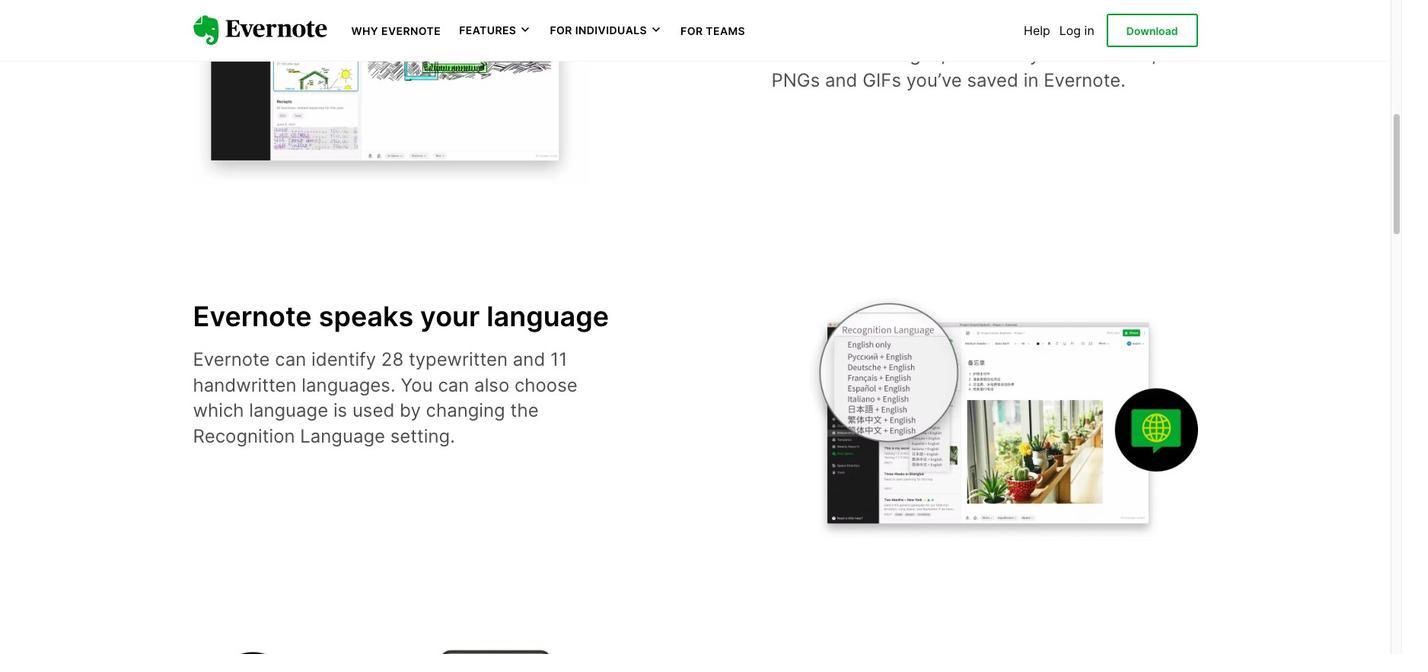 Task type: vqa. For each thing, say whether or not it's contained in the screenshot.
an
no



Task type: describe. For each thing, give the bounding box(es) containing it.
jpegs,
[[1096, 44, 1157, 66]]

in right notes,
[[1175, 18, 1190, 40]]

speaks
[[319, 300, 414, 334]]

features button
[[459, 23, 532, 38]]

for for for teams
[[681, 24, 703, 37]]

and inside evernote can identify 28 typewritten and 11 handwritten languages. you can also choose which language is used by changing the recognition language setting.
[[513, 349, 545, 371]]

identify
[[311, 349, 376, 371]]

languages.
[[302, 374, 396, 396]]

evernote speaks your language
[[193, 300, 609, 334]]

download link
[[1107, 14, 1198, 47]]

why evernote
[[351, 24, 441, 37]]

for teams link
[[681, 23, 746, 38]]

evernote inside "link"
[[381, 24, 441, 37]]

28
[[381, 349, 404, 371]]

why evernote link
[[351, 23, 441, 38]]

images,
[[879, 44, 946, 66]]

handwritten inside find specific words in your handwritten notes, in white board images, and in any other jpegs, pngs and gifs you've saved in evernote.
[[1007, 18, 1111, 40]]

evernote.
[[1044, 69, 1126, 91]]

log in link
[[1060, 23, 1095, 38]]

recognition
[[193, 425, 295, 448]]

for for for individuals
[[550, 24, 572, 37]]

you
[[401, 374, 433, 396]]

language
[[300, 425, 385, 448]]

your inside find specific words in your handwritten notes, in white board images, and in any other jpegs, pngs and gifs you've saved in evernote.
[[964, 18, 1002, 40]]

1 vertical spatial your
[[420, 300, 480, 334]]

for individuals
[[550, 24, 647, 37]]

log in
[[1060, 23, 1095, 38]]

1 horizontal spatial can
[[438, 374, 469, 396]]

is
[[333, 400, 347, 422]]

11
[[551, 349, 568, 371]]

features
[[459, 24, 517, 37]]

evernote scanning feature image
[[193, 643, 589, 655]]



Task type: locate. For each thing, give the bounding box(es) containing it.
board
[[824, 44, 874, 66]]

language up 11
[[487, 300, 609, 334]]

used
[[352, 400, 395, 422]]

1 vertical spatial handwritten
[[193, 374, 297, 396]]

0 horizontal spatial your
[[420, 300, 480, 334]]

choose
[[515, 374, 578, 396]]

2 horizontal spatial and
[[952, 44, 984, 66]]

and left 11
[[513, 349, 545, 371]]

evernote multilingual recognition feature showcase image
[[802, 282, 1198, 546]]

gifs
[[863, 69, 901, 91]]

1 horizontal spatial your
[[964, 18, 1002, 40]]

0 vertical spatial handwritten
[[1007, 18, 1111, 40]]

individuals
[[575, 24, 647, 37]]

evernote handwriting feature showcase image
[[193, 0, 589, 185]]

evernote for can
[[193, 349, 270, 371]]

and up saved
[[952, 44, 984, 66]]

language inside evernote can identify 28 typewritten and 11 handwritten languages. you can also choose which language is used by changing the recognition language setting.
[[249, 400, 328, 422]]

notes,
[[1116, 18, 1170, 40]]

in up saved
[[989, 44, 1004, 66]]

can down typewritten
[[438, 374, 469, 396]]

any
[[1009, 44, 1040, 66]]

0 vertical spatial can
[[275, 349, 306, 371]]

0 horizontal spatial language
[[249, 400, 328, 422]]

can
[[275, 349, 306, 371], [438, 374, 469, 396]]

evernote for speaks
[[193, 300, 312, 334]]

0 vertical spatial language
[[487, 300, 609, 334]]

in right 'log'
[[1085, 23, 1095, 38]]

for left 'individuals'
[[550, 24, 572, 37]]

the
[[510, 400, 539, 422]]

1 horizontal spatial handwritten
[[1007, 18, 1111, 40]]

by
[[400, 400, 421, 422]]

for inside for teams "link"
[[681, 24, 703, 37]]

pngs
[[772, 69, 820, 91]]

typewritten
[[409, 349, 508, 371]]

0 horizontal spatial handwritten
[[193, 374, 297, 396]]

0 horizontal spatial can
[[275, 349, 306, 371]]

0 vertical spatial and
[[952, 44, 984, 66]]

also
[[474, 374, 510, 396]]

in
[[944, 18, 959, 40], [1175, 18, 1190, 40], [1085, 23, 1095, 38], [989, 44, 1004, 66], [1024, 69, 1039, 91]]

handwritten inside evernote can identify 28 typewritten and 11 handwritten languages. you can also choose which language is used by changing the recognition language setting.
[[193, 374, 297, 396]]

other
[[1045, 44, 1091, 66]]

evernote inside evernote can identify 28 typewritten and 11 handwritten languages. you can also choose which language is used by changing the recognition language setting.
[[193, 349, 270, 371]]

log
[[1060, 23, 1081, 38]]

0 vertical spatial evernote
[[381, 24, 441, 37]]

setting.
[[390, 425, 455, 448]]

1 vertical spatial can
[[438, 374, 469, 396]]

teams
[[706, 24, 746, 37]]

handwritten
[[1007, 18, 1111, 40], [193, 374, 297, 396]]

download
[[1127, 24, 1178, 37]]

for individuals button
[[550, 23, 662, 38]]

0 horizontal spatial for
[[550, 24, 572, 37]]

find
[[772, 18, 809, 40]]

find specific words in your handwritten notes, in white board images, and in any other jpegs, pngs and gifs you've saved in evernote.
[[772, 18, 1190, 91]]

2 vertical spatial evernote
[[193, 349, 270, 371]]

you've
[[907, 69, 962, 91]]

1 vertical spatial and
[[825, 69, 858, 91]]

language
[[487, 300, 609, 334], [249, 400, 328, 422]]

for inside for individuals button
[[550, 24, 572, 37]]

your up saved
[[964, 18, 1002, 40]]

1 horizontal spatial for
[[681, 24, 703, 37]]

help link
[[1024, 23, 1051, 38]]

saved
[[967, 69, 1019, 91]]

in down any
[[1024, 69, 1039, 91]]

for teams
[[681, 24, 746, 37]]

your up typewritten
[[420, 300, 480, 334]]

words
[[886, 18, 939, 40]]

your
[[964, 18, 1002, 40], [420, 300, 480, 334]]

1 horizontal spatial and
[[825, 69, 858, 91]]

language up 'recognition'
[[249, 400, 328, 422]]

in right words
[[944, 18, 959, 40]]

and down board
[[825, 69, 858, 91]]

changing
[[426, 400, 505, 422]]

evernote can identify 28 typewritten and 11 handwritten languages. you can also choose which language is used by changing the recognition language setting.
[[193, 349, 578, 448]]

and
[[952, 44, 984, 66], [825, 69, 858, 91], [513, 349, 545, 371]]

for left teams
[[681, 24, 703, 37]]

can left identify
[[275, 349, 306, 371]]

0 vertical spatial your
[[964, 18, 1002, 40]]

for
[[550, 24, 572, 37], [681, 24, 703, 37]]

help
[[1024, 23, 1051, 38]]

1 horizontal spatial language
[[487, 300, 609, 334]]

2 vertical spatial and
[[513, 349, 545, 371]]

evernote logo image
[[193, 15, 327, 46]]

1 vertical spatial evernote
[[193, 300, 312, 334]]

why
[[351, 24, 379, 37]]

white
[[772, 44, 819, 66]]

1 vertical spatial language
[[249, 400, 328, 422]]

which
[[193, 400, 244, 422]]

specific
[[814, 18, 881, 40]]

0 horizontal spatial and
[[513, 349, 545, 371]]

evernote
[[381, 24, 441, 37], [193, 300, 312, 334], [193, 349, 270, 371]]



